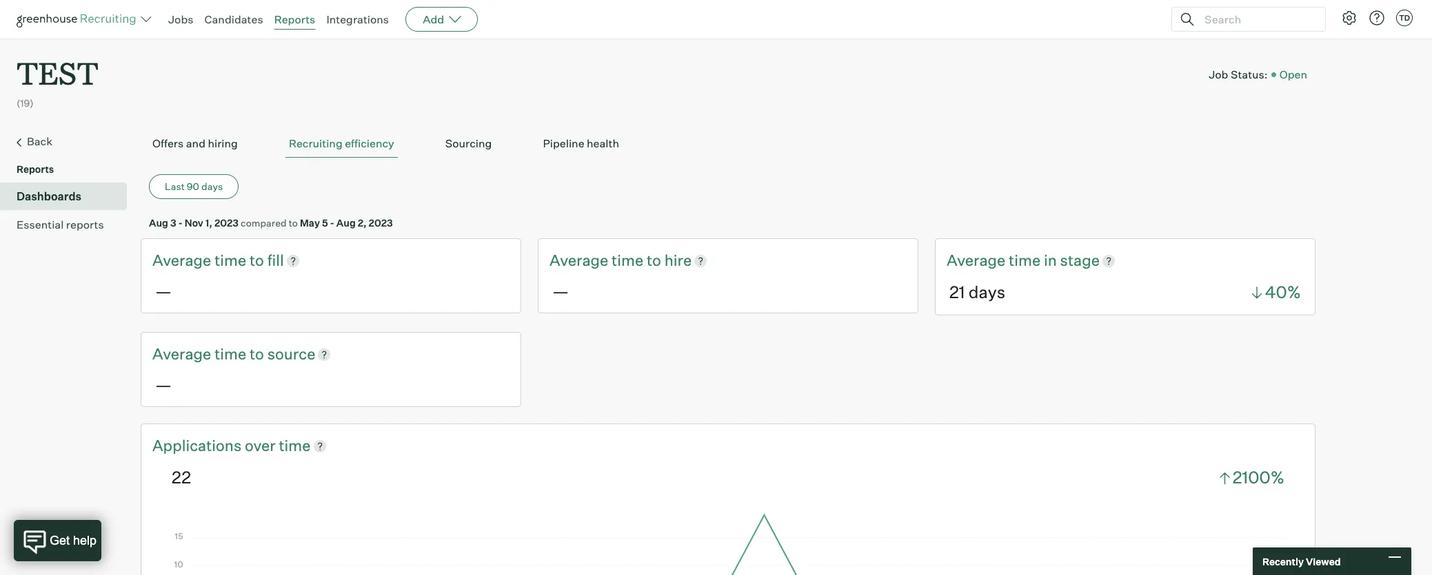 Task type: locate. For each thing, give the bounding box(es) containing it.
2023
[[214, 217, 239, 229], [369, 217, 393, 229]]

1 horizontal spatial -
[[330, 217, 334, 229]]

5
[[322, 217, 328, 229]]

1 horizontal spatial aug
[[336, 217, 356, 229]]

pipeline
[[543, 137, 585, 150]]

2 aug from the left
[[336, 217, 356, 229]]

1 horizontal spatial days
[[969, 282, 1006, 303]]

health
[[587, 137, 619, 150]]

average link for stage
[[947, 251, 1009, 272]]

aug left 2,
[[336, 217, 356, 229]]

0 horizontal spatial -
[[178, 217, 183, 229]]

1 horizontal spatial reports
[[274, 12, 315, 26]]

reports right candidates link
[[274, 12, 315, 26]]

last 90 days button
[[149, 175, 239, 199]]

aug
[[149, 217, 168, 229], [336, 217, 356, 229]]

time link left source link
[[215, 344, 250, 365]]

2023 right 2,
[[369, 217, 393, 229]]

tab list containing offers and hiring
[[149, 130, 1308, 158]]

- right 5
[[330, 217, 334, 229]]

average link
[[152, 251, 215, 272], [550, 251, 612, 272], [947, 251, 1009, 272], [152, 344, 215, 365]]

pipeline health
[[543, 137, 619, 150]]

time link left hire 'link'
[[612, 251, 647, 272]]

0 horizontal spatial days
[[201, 181, 223, 193]]

0 horizontal spatial 2023
[[214, 217, 239, 229]]

21
[[950, 282, 965, 303]]

to left may at the left of the page
[[289, 217, 298, 229]]

time link right over
[[279, 436, 311, 457]]

essential
[[17, 218, 64, 232]]

pipeline health button
[[540, 130, 623, 158]]

days
[[201, 181, 223, 193], [969, 282, 1006, 303]]

reports down back
[[17, 164, 54, 175]]

1 2023 from the left
[[214, 217, 239, 229]]

time for hire
[[612, 251, 644, 270]]

—
[[155, 281, 172, 302], [552, 281, 569, 302], [155, 375, 172, 396]]

integrations link
[[327, 12, 389, 26]]

0 horizontal spatial reports
[[17, 164, 54, 175]]

recently viewed
[[1263, 556, 1341, 568]]

to
[[289, 217, 298, 229], [250, 251, 264, 270], [647, 251, 661, 270], [250, 345, 264, 363]]

to left source
[[250, 345, 264, 363]]

applications
[[152, 436, 242, 455]]

— for source
[[155, 375, 172, 396]]

configure image
[[1342, 10, 1358, 26]]

reports link
[[274, 12, 315, 26]]

average
[[152, 251, 211, 270], [550, 251, 609, 270], [947, 251, 1006, 270], [152, 345, 211, 363]]

22
[[172, 468, 191, 488]]

-
[[178, 217, 183, 229], [330, 217, 334, 229]]

time left hire
[[612, 251, 644, 270]]

average time to for fill
[[152, 251, 267, 270]]

tab list
[[149, 130, 1308, 158]]

time link
[[215, 251, 250, 272], [612, 251, 647, 272], [1009, 251, 1044, 272], [215, 344, 250, 365], [279, 436, 311, 457]]

dashboards
[[17, 190, 81, 204]]

to left the fill
[[250, 251, 264, 270]]

time link left fill link
[[215, 251, 250, 272]]

add
[[423, 12, 444, 26]]

time
[[215, 251, 246, 270], [612, 251, 644, 270], [1009, 251, 1041, 270], [215, 345, 246, 363], [279, 436, 311, 455]]

2023 right 1,
[[214, 217, 239, 229]]

days right 21
[[969, 282, 1006, 303]]

dashboards link
[[17, 188, 121, 205]]

td button
[[1394, 7, 1416, 29]]

recently
[[1263, 556, 1304, 568]]

— for fill
[[155, 281, 172, 302]]

back
[[27, 135, 53, 148]]

to for fill
[[250, 251, 264, 270]]

recruiting
[[289, 137, 343, 150]]

over
[[245, 436, 276, 455]]

to for source
[[250, 345, 264, 363]]

fill link
[[267, 251, 284, 272]]

average for source
[[152, 345, 211, 363]]

to left hire
[[647, 251, 661, 270]]

sourcing
[[445, 137, 492, 150]]

hire
[[665, 251, 692, 270]]

time link left stage "link"
[[1009, 251, 1044, 272]]

time left in
[[1009, 251, 1041, 270]]

to link
[[250, 251, 267, 272], [647, 251, 665, 272], [250, 344, 267, 365]]

source link
[[267, 344, 316, 365]]

time for stage
[[1009, 251, 1041, 270]]

2 - from the left
[[330, 217, 334, 229]]

source
[[267, 345, 316, 363]]

reports
[[274, 12, 315, 26], [17, 164, 54, 175]]

viewed
[[1306, 556, 1341, 568]]

- right 3
[[178, 217, 183, 229]]

40%
[[1265, 282, 1302, 303]]

applications over
[[152, 436, 279, 455]]

average time to
[[152, 251, 267, 270], [550, 251, 665, 270], [152, 345, 267, 363]]

time left source
[[215, 345, 246, 363]]

greenhouse recruiting image
[[17, 11, 141, 28]]

recruiting efficiency button
[[285, 130, 398, 158]]

hiring
[[208, 137, 238, 150]]

average time in
[[947, 251, 1061, 270]]

time left the fill
[[215, 251, 246, 270]]

fill
[[267, 251, 284, 270]]

0 vertical spatial days
[[201, 181, 223, 193]]

0 vertical spatial reports
[[274, 12, 315, 26]]

aug left 3
[[149, 217, 168, 229]]

0 horizontal spatial aug
[[149, 217, 168, 229]]

1 horizontal spatial 2023
[[369, 217, 393, 229]]

td
[[1399, 13, 1411, 23]]

days right 90
[[201, 181, 223, 193]]



Task type: describe. For each thing, give the bounding box(es) containing it.
last
[[165, 181, 185, 193]]

average for hire
[[550, 251, 609, 270]]

job status:
[[1209, 67, 1268, 81]]

jobs link
[[168, 12, 193, 26]]

to link for source
[[250, 344, 267, 365]]

stage link
[[1061, 251, 1100, 272]]

time link for stage
[[1009, 251, 1044, 272]]

days inside button
[[201, 181, 223, 193]]

in
[[1044, 251, 1057, 270]]

1 vertical spatial days
[[969, 282, 1006, 303]]

efficiency
[[345, 137, 394, 150]]

reports
[[66, 218, 104, 232]]

average link for source
[[152, 344, 215, 365]]

time link for source
[[215, 344, 250, 365]]

last 90 days
[[165, 181, 223, 193]]

3
[[170, 217, 176, 229]]

over link
[[245, 436, 279, 457]]

offers
[[152, 137, 184, 150]]

— for hire
[[552, 281, 569, 302]]

status:
[[1231, 67, 1268, 81]]

essential reports link
[[17, 217, 121, 233]]

2 2023 from the left
[[369, 217, 393, 229]]

test (19)
[[17, 52, 99, 109]]

hire link
[[665, 251, 692, 272]]

1 - from the left
[[178, 217, 183, 229]]

and
[[186, 137, 206, 150]]

1 aug from the left
[[149, 217, 168, 229]]

1,
[[205, 217, 212, 229]]

add button
[[406, 7, 478, 32]]

2100%
[[1233, 468, 1285, 488]]

sourcing button
[[442, 130, 496, 158]]

essential reports
[[17, 218, 104, 232]]

xychart image
[[172, 512, 1285, 576]]

back link
[[17, 133, 121, 151]]

candidates
[[205, 12, 263, 26]]

jobs
[[168, 12, 193, 26]]

average link for fill
[[152, 251, 215, 272]]

stage
[[1061, 251, 1100, 270]]

test
[[17, 52, 99, 93]]

recruiting efficiency
[[289, 137, 394, 150]]

candidates link
[[205, 12, 263, 26]]

to link for fill
[[250, 251, 267, 272]]

Search text field
[[1202, 9, 1313, 29]]

to for hire
[[647, 251, 661, 270]]

nov
[[185, 217, 203, 229]]

time right over
[[279, 436, 311, 455]]

offers and hiring
[[152, 137, 238, 150]]

1 vertical spatial reports
[[17, 164, 54, 175]]

test link
[[17, 39, 99, 96]]

time link for hire
[[612, 251, 647, 272]]

time for source
[[215, 345, 246, 363]]

compared
[[241, 217, 287, 229]]

td button
[[1397, 10, 1413, 26]]

average for fill
[[152, 251, 211, 270]]

job
[[1209, 67, 1229, 81]]

90
[[187, 181, 199, 193]]

time link for fill
[[215, 251, 250, 272]]

open
[[1280, 67, 1308, 81]]

offers and hiring button
[[149, 130, 241, 158]]

(19)
[[17, 97, 34, 109]]

to link for hire
[[647, 251, 665, 272]]

in link
[[1044, 251, 1061, 272]]

average link for hire
[[550, 251, 612, 272]]

time for fill
[[215, 251, 246, 270]]

2,
[[358, 217, 367, 229]]

applications link
[[152, 436, 245, 457]]

integrations
[[327, 12, 389, 26]]

may
[[300, 217, 320, 229]]

aug 3 - nov 1, 2023 compared to may 5 - aug 2, 2023
[[149, 217, 393, 229]]

21 days
[[950, 282, 1006, 303]]

average for stage
[[947, 251, 1006, 270]]

average time to for hire
[[550, 251, 665, 270]]

average time to for source
[[152, 345, 267, 363]]



Task type: vqa. For each thing, say whether or not it's contained in the screenshot.
Use of best practices's Yes button
no



